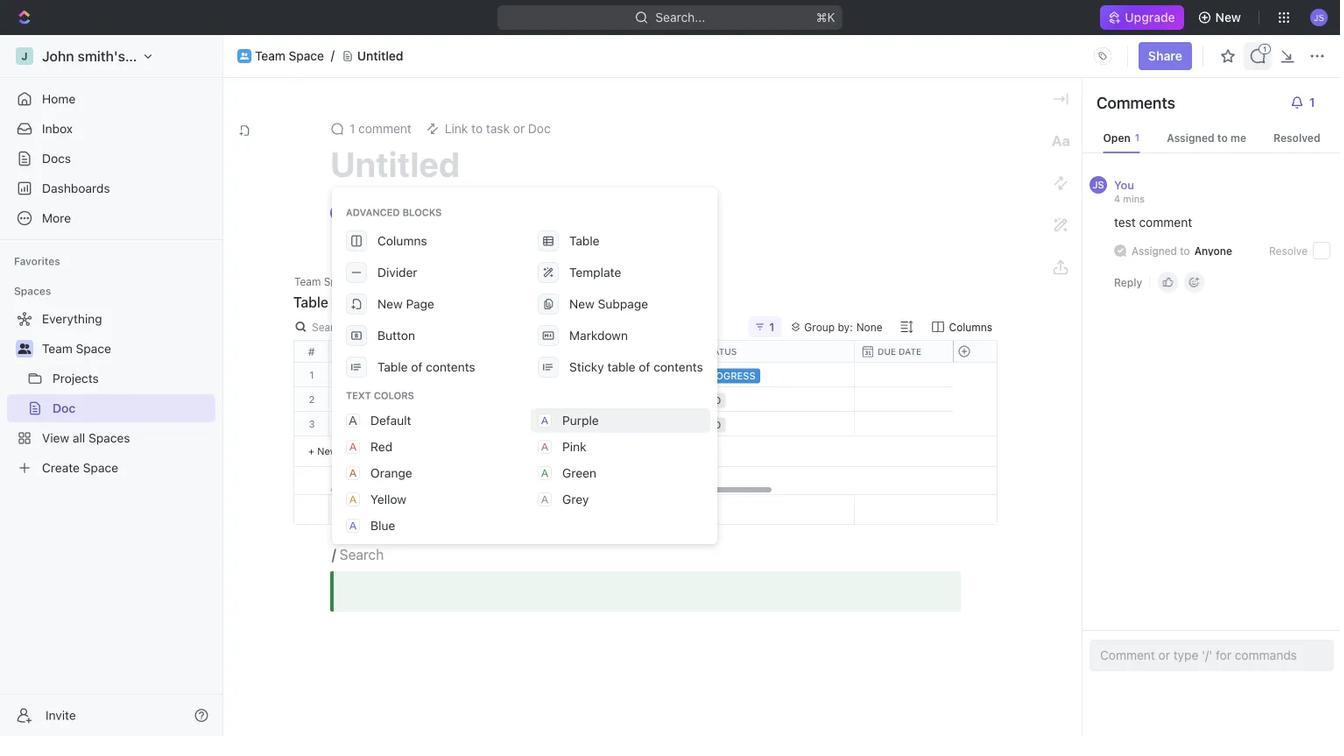 Task type: describe. For each thing, give the bounding box(es) containing it.
home
[[42, 92, 76, 106]]

space for the bottom team space link
[[76, 341, 111, 356]]

table for table
[[570, 234, 600, 248]]

upgrade
[[1125, 10, 1176, 25]]

sidebar navigation
[[0, 35, 223, 736]]

1 inside press space to select this row. row
[[363, 368, 368, 382]]

formatting
[[346, 201, 410, 212]]

orange
[[371, 466, 412, 480]]

test comment
[[1115, 215, 1193, 230]]

assigned to
[[1132, 244, 1191, 257]]

1 horizontal spatial /
[[359, 275, 362, 287]]

1 for 1 2 3
[[310, 369, 314, 380]]

spaces
[[14, 285, 51, 297]]

press space to select this row. row containing 2
[[294, 387, 329, 412]]

new subpage
[[570, 297, 648, 311]]

team for team space link to the top
[[255, 49, 285, 63]]

progress
[[703, 370, 756, 382]]

press space to select this row. row containing task 1
[[329, 363, 1206, 387]]

4
[[1115, 193, 1121, 204]]

updated:
[[418, 205, 470, 220]]

you 4 mins
[[1115, 178, 1145, 204]]

john
[[511, 368, 533, 382]]

0 vertical spatial untitled
[[357, 49, 404, 63]]

team space / projects / project 2 table
[[294, 275, 463, 311]]

text colors
[[346, 390, 414, 401]]

colors for text colors
[[374, 390, 414, 401]]

blue
[[371, 518, 395, 533]]

sticky
[[570, 360, 604, 374]]

upgrade link
[[1101, 5, 1184, 30]]

text
[[346, 390, 371, 401]]

comment for 1 comment
[[358, 121, 412, 136]]

columns
[[378, 234, 427, 248]]

1 of from the left
[[411, 360, 423, 374]]

default
[[371, 413, 411, 428]]

favorites button
[[7, 251, 67, 272]]

2 inside team space / projects / project 2 table
[[456, 275, 463, 287]]

cell for task 2
[[855, 387, 1030, 411]]

colors for background colors
[[418, 545, 458, 556]]

new for new page
[[378, 297, 403, 311]]

grid containing task 1
[[294, 341, 1206, 525]]

me
[[1231, 131, 1247, 144]]

smith
[[537, 368, 566, 382]]

resolve
[[1270, 244, 1308, 257]]

0 vertical spatial team space link
[[255, 49, 324, 63]]

assigned for assigned to me
[[1167, 131, 1215, 144]]

docs link
[[7, 145, 216, 173]]

to do cell for task 2
[[680, 387, 855, 411]]

assigned for assigned to
[[1132, 244, 1178, 257]]

last updated:
[[390, 205, 470, 220]]

do for 2
[[707, 395, 721, 406]]

john smith
[[511, 368, 566, 382]]

0 horizontal spatial /
[[332, 546, 336, 563]]

task for task 2
[[336, 393, 360, 406]]

press space to select this row. row containing task 3
[[329, 412, 1206, 436]]

1 vertical spatial team space link
[[42, 335, 212, 363]]

table of contents
[[378, 360, 476, 374]]

open
[[1104, 131, 1131, 144]]

dashboards
[[42, 181, 110, 195]]

1 for 1 comment
[[350, 121, 355, 136]]

invite
[[46, 708, 76, 722]]

assigned to me
[[1167, 131, 1247, 144]]

task for task 1
[[336, 368, 360, 382]]

in progress cell
[[680, 363, 855, 386]]

search
[[312, 321, 346, 333]]

press space to select this row. row containing 1
[[294, 363, 329, 387]]

user group image for team space link to the top
[[240, 52, 249, 59]]

press space to select this row. row containing task 2
[[329, 387, 1206, 412]]

2 contents from the left
[[654, 360, 703, 374]]

background colors
[[346, 545, 458, 556]]

reply
[[1115, 276, 1143, 288]]

space inside team space / projects / project 2 table
[[324, 275, 355, 287]]



Task type: vqa. For each thing, say whether or not it's contained in the screenshot.
"cell" corresponding to Task 2
yes



Task type: locate. For each thing, give the bounding box(es) containing it.
to do
[[690, 395, 721, 406], [690, 419, 721, 431]]

1 2 3
[[309, 369, 315, 429]]

do
[[707, 395, 721, 406], [707, 419, 721, 431]]

0 horizontal spatial 2
[[309, 393, 315, 405]]

2 up task 3
[[363, 393, 370, 406]]

1 vertical spatial table
[[294, 294, 328, 311]]

grid
[[294, 341, 1206, 525]]

new inside button
[[1216, 10, 1242, 25]]

⌘k
[[817, 10, 836, 25]]

advanced blocks
[[346, 207, 442, 218]]

contents right table
[[654, 360, 703, 374]]

you
[[1115, 178, 1135, 191]]

team inside team space / projects / project 2 table
[[294, 275, 321, 287]]

colors up default
[[374, 390, 414, 401]]

1 up formatting
[[350, 121, 355, 136]]

1 horizontal spatial user group image
[[240, 52, 249, 59]]

search...
[[656, 10, 706, 25]]

2 to do cell from the top
[[680, 412, 855, 435]]

1 do from the top
[[707, 395, 721, 406]]

2 to do from the top
[[690, 419, 721, 431]]

0 vertical spatial table
[[570, 234, 600, 248]]

task down task 2
[[336, 418, 360, 431]]

2 inside '1 2 3'
[[309, 393, 315, 405]]

team space for team space link to the top
[[255, 49, 324, 63]]

task up the text
[[336, 368, 360, 382]]

table up search
[[294, 294, 328, 311]]

1 vertical spatial colors
[[418, 545, 458, 556]]

0 vertical spatial do
[[707, 395, 721, 406]]

0 vertical spatial to do cell
[[680, 387, 855, 411]]

1 horizontal spatial 1
[[350, 121, 355, 136]]

untitled down 1 comment
[[330, 143, 460, 184]]

team space inside 'sidebar' navigation
[[42, 341, 111, 356]]

1 inside '1 2 3'
[[310, 369, 314, 380]]

1 horizontal spatial of
[[639, 360, 651, 374]]

2 horizontal spatial 2
[[456, 275, 463, 287]]

grey
[[563, 492, 589, 506]]

0 horizontal spatial 1
[[310, 369, 314, 380]]

assigned left me
[[1167, 131, 1215, 144]]

0 vertical spatial to do
[[690, 395, 721, 406]]

of
[[411, 360, 423, 374], [639, 360, 651, 374]]

1 horizontal spatial 3
[[363, 418, 370, 431]]

cell
[[855, 363, 1030, 386], [505, 387, 680, 411], [855, 387, 1030, 411], [505, 412, 680, 435], [855, 412, 1030, 435]]

1 horizontal spatial 2
[[363, 393, 370, 406]]

new task
[[317, 445, 361, 457]]

yellow
[[371, 492, 407, 506]]

comment
[[358, 121, 412, 136], [1140, 215, 1193, 230]]

1 vertical spatial do
[[707, 419, 721, 431]]

1 vertical spatial assigned
[[1132, 244, 1178, 257]]

1 up the text
[[363, 368, 368, 382]]

press space to select this row. row
[[294, 363, 329, 387], [329, 363, 1206, 387], [294, 387, 329, 412], [329, 387, 1206, 412], [294, 412, 329, 436], [329, 412, 1206, 436], [329, 495, 1206, 525]]

0 horizontal spatial comment
[[358, 121, 412, 136]]

task 2
[[336, 393, 370, 406]]

2 of from the left
[[639, 360, 651, 374]]

new down the template
[[570, 297, 595, 311]]

untitled
[[357, 49, 404, 63], [330, 143, 460, 184]]

3 left default
[[363, 418, 370, 431]]

0 horizontal spatial team
[[42, 341, 73, 356]]

contents down page at the top of page
[[426, 360, 476, 374]]

2
[[456, 275, 463, 287], [363, 393, 370, 406], [309, 393, 315, 405]]

1 horizontal spatial comment
[[1140, 215, 1193, 230]]

table up text colors
[[378, 360, 408, 374]]

2 horizontal spatial 1
[[363, 368, 368, 382]]

colors
[[374, 390, 414, 401], [418, 545, 458, 556]]

subpage
[[598, 297, 648, 311]]

0 horizontal spatial table
[[294, 294, 328, 311]]

row
[[329, 341, 1206, 362]]

0 vertical spatial assigned
[[1167, 131, 1215, 144]]

/ up "new page"
[[410, 275, 413, 287]]

red
[[371, 439, 393, 454]]

to do cell for task 3
[[680, 412, 855, 435]]

page
[[406, 297, 434, 311]]

comment up formatting
[[358, 121, 412, 136]]

1 down #
[[310, 369, 314, 380]]

row group containing 1 2 3
[[294, 363, 329, 467]]

mins
[[1124, 193, 1145, 204]]

team for the bottom team space link
[[42, 341, 73, 356]]

purple
[[563, 413, 599, 428]]

0 vertical spatial team
[[255, 49, 285, 63]]

1 horizontal spatial team space
[[255, 49, 324, 63]]

task down task 3
[[340, 445, 361, 457]]

0 horizontal spatial of
[[411, 360, 423, 374]]

contents
[[426, 360, 476, 374], [654, 360, 703, 374]]

new page
[[378, 297, 434, 311]]

do for 3
[[707, 419, 721, 431]]

1 vertical spatial untitled
[[330, 143, 460, 184]]

blocks
[[403, 207, 442, 218]]

2 for 1 2 3
[[309, 393, 315, 405]]

last
[[390, 205, 414, 220]]

home link
[[7, 85, 216, 113]]

of down button at top
[[411, 360, 423, 374]]

tasks...
[[349, 321, 385, 333]]

Search tasks... text field
[[312, 315, 457, 339]]

new
[[1216, 10, 1242, 25], [378, 297, 403, 311], [570, 297, 595, 311], [317, 445, 338, 457]]

share
[[1149, 49, 1183, 63]]

1 vertical spatial comment
[[1140, 215, 1193, 230]]

new down projects at the top left of page
[[378, 297, 403, 311]]

user group image inside 'sidebar' navigation
[[18, 343, 31, 354]]

divider
[[378, 265, 418, 280]]

2 horizontal spatial table
[[570, 234, 600, 248]]

inbox link
[[7, 115, 216, 143]]

comment for test comment
[[1140, 215, 1193, 230]]

test
[[1115, 215, 1136, 230]]

2 inside press space to select this row. row
[[363, 393, 370, 406]]

to
[[1218, 131, 1228, 144], [1181, 244, 1191, 257], [690, 395, 704, 406], [690, 419, 704, 431]]

to do for task 2
[[690, 395, 721, 406]]

/
[[359, 275, 362, 287], [410, 275, 413, 287], [332, 546, 336, 563]]

to do cell
[[680, 387, 855, 411], [680, 412, 855, 435]]

1 horizontal spatial colors
[[418, 545, 458, 556]]

cell for task 1
[[855, 363, 1030, 386]]

0 vertical spatial team space
[[255, 49, 324, 63]]

table inside team space / projects / project 2 table
[[294, 294, 328, 311]]

2 right project
[[456, 275, 463, 287]]

to do for task 3
[[690, 419, 721, 431]]

1 horizontal spatial team
[[255, 49, 285, 63]]

1 vertical spatial user group image
[[18, 343, 31, 354]]

team space
[[255, 49, 324, 63], [42, 341, 111, 356]]

untitled up 1 comment
[[357, 49, 404, 63]]

template
[[570, 265, 622, 280]]

1 to do cell from the top
[[680, 387, 855, 411]]

of right table
[[639, 360, 651, 374]]

new for new subpage
[[570, 297, 595, 311]]

2 for task 2
[[363, 393, 370, 406]]

table
[[608, 360, 636, 374]]

2 horizontal spatial /
[[410, 275, 413, 287]]

0 horizontal spatial team space link
[[42, 335, 212, 363]]

1 horizontal spatial contents
[[654, 360, 703, 374]]

in
[[690, 370, 701, 382]]

press space to select this row. row containing 3
[[294, 412, 329, 436]]

new button
[[1191, 4, 1252, 32]]

space inside 'sidebar' navigation
[[76, 341, 111, 356]]

user group image
[[240, 52, 249, 59], [18, 343, 31, 354]]

1 horizontal spatial team space link
[[255, 49, 324, 63]]

comments
[[1097, 93, 1176, 112]]

favorites
[[14, 255, 60, 267]]

1 horizontal spatial table
[[378, 360, 408, 374]]

3
[[363, 418, 370, 431], [309, 418, 315, 429]]

pink
[[563, 439, 587, 454]]

1
[[350, 121, 355, 136], [363, 368, 368, 382], [310, 369, 314, 380]]

advanced
[[346, 207, 400, 218]]

row group
[[294, 363, 329, 467], [329, 363, 1206, 494], [953, 363, 997, 467], [953, 495, 997, 524]]

js
[[1093, 179, 1105, 191]]

cell for task 3
[[855, 412, 1030, 435]]

sticky table of contents
[[570, 360, 703, 374]]

team space for the bottom team space link
[[42, 341, 111, 356]]

0 vertical spatial space
[[289, 49, 324, 63]]

0 vertical spatial colors
[[374, 390, 414, 401]]

task 3
[[336, 418, 370, 431]]

1 contents from the left
[[426, 360, 476, 374]]

team space link
[[255, 49, 324, 63], [42, 335, 212, 363]]

projects
[[366, 275, 406, 287]]

2 vertical spatial table
[[378, 360, 408, 374]]

1 vertical spatial to do cell
[[680, 412, 855, 435]]

0 horizontal spatial contents
[[426, 360, 476, 374]]

row group containing task 1
[[329, 363, 1206, 494]]

colors right background at the bottom of the page
[[418, 545, 458, 556]]

assigned
[[1167, 131, 1215, 144], [1132, 244, 1178, 257]]

john smith cell
[[505, 363, 680, 386]]

new for new
[[1216, 10, 1242, 25]]

0 horizontal spatial user group image
[[18, 343, 31, 354]]

new down task 3
[[317, 445, 338, 457]]

1 to do from the top
[[690, 395, 721, 406]]

1 vertical spatial team
[[294, 275, 321, 287]]

inbox
[[42, 121, 73, 136]]

0 horizontal spatial team space
[[42, 341, 111, 356]]

docs
[[42, 151, 71, 166]]

resolved
[[1274, 131, 1321, 144]]

1 vertical spatial team space
[[42, 341, 111, 356]]

1 vertical spatial space
[[324, 275, 355, 287]]

2 do from the top
[[707, 419, 721, 431]]

0 vertical spatial comment
[[358, 121, 412, 136]]

markdown
[[570, 328, 628, 343]]

0 horizontal spatial colors
[[374, 390, 414, 401]]

2 left task 2
[[309, 393, 315, 405]]

task for task 3
[[336, 418, 360, 431]]

2 vertical spatial team
[[42, 341, 73, 356]]

/ left projects at the top left of page
[[359, 275, 362, 287]]

new inside grid
[[317, 445, 338, 457]]

space for team space link to the top
[[289, 49, 324, 63]]

assigned down test comment
[[1132, 244, 1178, 257]]

table for table of contents
[[378, 360, 408, 374]]

0 horizontal spatial 3
[[309, 418, 315, 429]]

green
[[563, 466, 597, 480]]

comment up assigned to
[[1140, 215, 1193, 230]]

space
[[289, 49, 324, 63], [324, 275, 355, 287], [76, 341, 111, 356]]

task 1
[[336, 368, 368, 382]]

dashboards link
[[7, 174, 216, 202]]

team inside 'sidebar' navigation
[[42, 341, 73, 356]]

search tasks...
[[312, 321, 385, 333]]

team
[[255, 49, 285, 63], [294, 275, 321, 287], [42, 341, 73, 356]]

/ left background at the bottom of the page
[[332, 546, 336, 563]]

task down the task 1
[[336, 393, 360, 406]]

table up the template
[[570, 234, 600, 248]]

user group image for the bottom team space link
[[18, 343, 31, 354]]

#
[[308, 345, 315, 358]]

0 vertical spatial user group image
[[240, 52, 249, 59]]

1 comment
[[350, 121, 412, 136]]

2 horizontal spatial team
[[294, 275, 321, 287]]

table
[[570, 234, 600, 248], [294, 294, 328, 311], [378, 360, 408, 374]]

button
[[378, 328, 415, 343]]

2 vertical spatial space
[[76, 341, 111, 356]]

3 left task 3
[[309, 418, 315, 429]]

task
[[336, 368, 360, 382], [336, 393, 360, 406], [336, 418, 360, 431], [340, 445, 361, 457]]

new right 'upgrade'
[[1216, 10, 1242, 25]]

new for new task
[[317, 445, 338, 457]]

1 vertical spatial to do
[[690, 419, 721, 431]]

background
[[346, 545, 415, 556]]

project
[[417, 275, 453, 287]]

in progress
[[690, 370, 756, 382]]



